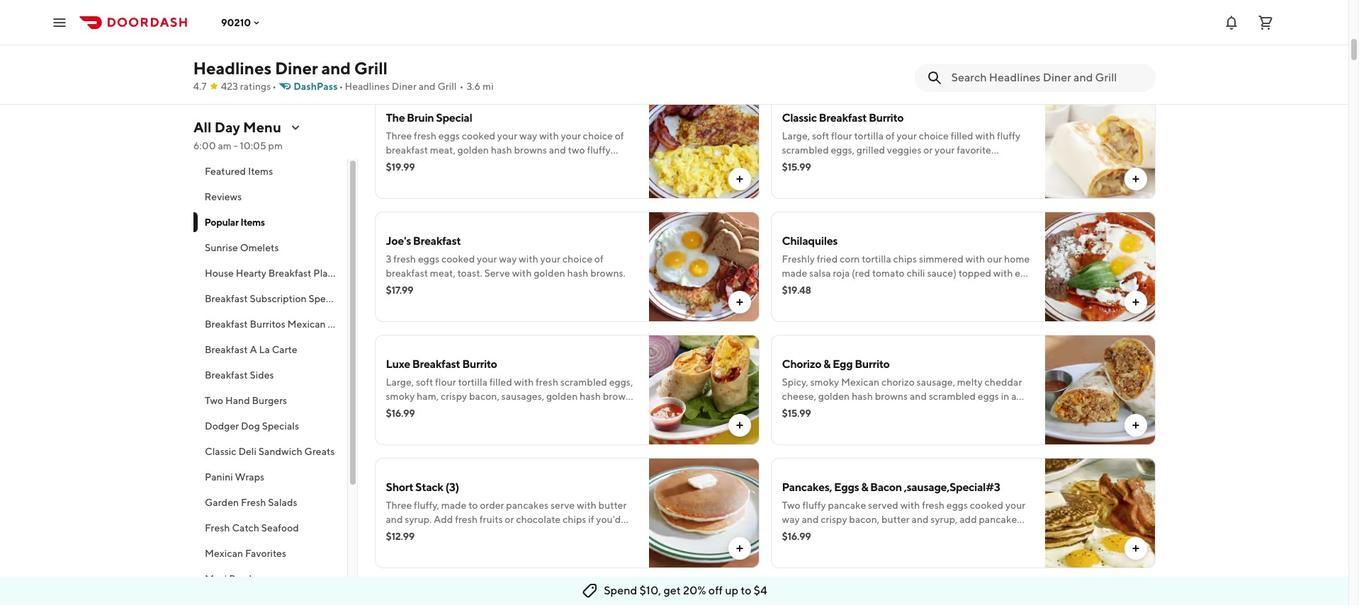 Task type: describe. For each thing, give the bounding box(es) containing it.
with inside the bruin special three fresh eggs cooked your way with your choice of breakfast meat, golden hash browns and two fluffy pancakes. add fruits to pancakes if you'd like.
[[539, 130, 559, 142]]

1 vertical spatial pancake
[[979, 515, 1017, 526]]

meat, inside classic breakfast burrito large, soft flour  tortilla of your choice filled with fluffy scrambled eggs, grilled veggies or your favorite breakfast meat, golden hash browns and melty cheddar cheese.
[[826, 159, 852, 170]]

$16.99 for luxe
[[386, 408, 415, 420]]

classic for deli
[[204, 447, 236, 458]]

cheddar inside luxe breakfast burrito large, soft flour tortilla  filled with fresh scrambled eggs, smoky ham, crispy bacon, sausages, golden hash browns melted cheddar cheese and fresh house made pico de gallo.
[[420, 405, 457, 417]]

with inside luxe breakfast burrito large, soft flour tortilla  filled with fresh scrambled eggs, smoky ham, crispy bacon, sausages, golden hash browns melted cheddar cheese and fresh house made pico de gallo.
[[514, 377, 534, 388]]

cheddar inside classic breakfast burrito large, soft flour  tortilla of your choice filled with fluffy scrambled eggs, grilled veggies or your favorite breakfast meat, golden hash browns and melty cheddar cheese.
[[992, 159, 1029, 170]]

chilaquiles freshly fried corn tortilla chips simmered with our home made salsa roja (red tomato chili sauce) topped with egg cooked your way, creamy avocado slices, sour cream and queso fresco. serve  with refried pinto beans.
[[782, 235, 1033, 308]]

you'd inside the bruin special three fresh eggs cooked your way with your choice of breakfast meat, golden hash browns and two fluffy pancakes. add fruits to pancakes if you'd like.
[[543, 159, 567, 170]]

syrup.
[[405, 515, 432, 526]]

of inside classic breakfast burrito large, soft flour  tortilla of your choice filled with fluffy scrambled eggs, grilled veggies or your favorite breakfast meat, golden hash browns and melty cheddar cheese.
[[886, 130, 895, 142]]

dog
[[241, 421, 260, 432]]

cooked inside chilaquiles freshly fried corn tortilla chips simmered with our home made salsa roja (red tomato chili sauce) topped with egg cooked your way, creamy avocado slices, sour cream and queso fresco. serve  with refried pinto beans.
[[782, 282, 816, 293]]

catch
[[232, 523, 259, 534]]

golden inside luxe breakfast burrito large, soft flour tortilla  filled with fresh scrambled eggs, smoky ham, crispy bacon, sausages, golden hash browns melted cheddar cheese and fresh house made pico de gallo.
[[546, 391, 578, 403]]

your inside the pancakes, eggs & bacon ,sausage,special#3 two fluffy pancake  served with fresh eggs cooked your way and crispy bacon, butter and syrup, add pancake toppings if you'd like.
[[1006, 500, 1026, 512]]

fresh catch seafood
[[204, 523, 299, 534]]

gallo.
[[386, 420, 412, 431]]

pancakes inside the bruin special three fresh eggs cooked your way with your choice of breakfast meat, golden hash browns and two fluffy pancakes. add fruits to pancakes if you'd like.
[[490, 159, 533, 170]]

stack
[[415, 481, 443, 495]]

hash inside joe's breakfast 3 fresh  eggs cooked your way with your choice of breakfast meat, toast. serve with  golden hash browns. $17.99
[[567, 268, 589, 279]]

chorizo & egg burrito spicy, smoky mexican chorizo sausage, melty cheddar cheese, golden hash browns and scrambled eggs  in a large, soft flour tortilla of your choice. add on any toppings you'd like.
[[782, 358, 1022, 431]]

commonly
[[418, 64, 465, 76]]

tortilla inside classic breakfast burrito large, soft flour  tortilla of your choice filled with fluffy scrambled eggs, grilled veggies or your favorite breakfast meat, golden hash browns and melty cheddar cheese.
[[854, 130, 884, 142]]

three for the
[[386, 130, 412, 142]]

hash inside classic breakfast burrito large, soft flour  tortilla of your choice filled with fluffy scrambled eggs, grilled veggies or your favorite breakfast meat, golden hash browns and melty cheddar cheese.
[[887, 159, 908, 170]]

hash inside luxe breakfast burrito large, soft flour tortilla  filled with fresh scrambled eggs, smoky ham, crispy bacon, sausages, golden hash browns melted cheddar cheese and fresh house made pico de gallo.
[[580, 391, 601, 403]]

house
[[537, 405, 564, 417]]

scrambled inside chorizo & egg burrito spicy, smoky mexican chorizo sausage, melty cheddar cheese, golden hash browns and scrambled eggs  in a large, soft flour tortilla of your choice. add on any toppings you'd like.
[[929, 391, 976, 403]]

favorites inside button
[[245, 549, 286, 560]]

$10,
[[640, 585, 661, 598]]

tortilla inside luxe breakfast burrito large, soft flour tortilla  filled with fresh scrambled eggs, smoky ham, crispy bacon, sausages, golden hash browns melted cheddar cheese and fresh house made pico de gallo.
[[458, 377, 488, 388]]

off
[[709, 585, 723, 598]]

breakfast subscription specials
[[204, 293, 345, 305]]

soft for classic
[[812, 130, 829, 142]]

short
[[386, 481, 413, 495]]

sandwich
[[258, 447, 302, 458]]

chips inside short stack (3) three fluffy, made to order pancakes serve with butter and syrup. add fresh fruits or chocolate chips if you'd like.
[[563, 515, 586, 526]]

headlines for headlines diner and grill
[[193, 58, 272, 78]]

cooked inside the bruin special three fresh eggs cooked your way with your choice of breakfast meat, golden hash browns and two fluffy pancakes. add fruits to pancakes if you'd like.
[[462, 130, 495, 142]]

pancakes.
[[386, 159, 431, 170]]

smoky inside chorizo & egg burrito spicy, smoky mexican chorizo sausage, melty cheddar cheese, golden hash browns and scrambled eggs  in a large, soft flour tortilla of your choice. add on any toppings you'd like.
[[810, 377, 839, 388]]

(3)
[[445, 481, 459, 495]]

mexi bowls button
[[193, 567, 347, 593]]

the inside the "popular items the most commonly ordered items and dishes from this store"
[[375, 64, 392, 76]]

breakfast inside joe's breakfast 3 fresh  eggs cooked your way with your choice of breakfast meat, toast. serve with  golden hash browns. $17.99
[[386, 268, 428, 279]]

sour
[[965, 282, 985, 293]]

served
[[868, 500, 899, 512]]

$12.99
[[386, 532, 415, 543]]

sauce)
[[927, 268, 957, 279]]

toppings inside chorizo & egg burrito spicy, smoky mexican chorizo sausage, melty cheddar cheese, golden hash browns and scrambled eggs  in a large, soft flour tortilla of your choice. add on any toppings you'd like.
[[782, 420, 822, 431]]

pancakes, eggs & bacon ,sausage,special#3 image
[[1045, 459, 1156, 569]]

open menu image
[[51, 14, 68, 31]]

add item to cart image for the bruin special
[[734, 174, 745, 185]]

and down pancakes,
[[802, 515, 819, 526]]

and inside short stack (3) three fluffy, made to order pancakes serve with butter and syrup. add fresh fruits or chocolate chips if you'd like.
[[386, 515, 403, 526]]

(red
[[852, 268, 870, 279]]

omelets
[[240, 242, 279, 254]]

dodger dog specials
[[204, 421, 299, 432]]

our
[[987, 254, 1002, 265]]

bacon, inside the pancakes, eggs & bacon ,sausage,special#3 two fluffy pancake  served with fresh eggs cooked your way and crispy bacon, butter and syrup, add pancake toppings if you'd like.
[[849, 515, 880, 526]]

add inside chorizo & egg burrito spicy, smoky mexican chorizo sausage, melty cheddar cheese, golden hash browns and scrambled eggs  in a large, soft flour tortilla of your choice. add on any toppings you'd like.
[[950, 405, 969, 417]]

specials for breakfast subscription specials
[[308, 293, 345, 305]]

,sausage,special#3
[[904, 481, 1000, 495]]

423 ratings •
[[221, 81, 277, 92]]

egg
[[1015, 268, 1032, 279]]

cheddar inside chorizo & egg burrito spicy, smoky mexican chorizo sausage, melty cheddar cheese, golden hash browns and scrambled eggs  in a large, soft flour tortilla of your choice. add on any toppings you'd like.
[[985, 377, 1022, 388]]

deli
[[238, 447, 256, 458]]

fluffy inside the pancakes, eggs & bacon ,sausage,special#3 two fluffy pancake  served with fresh eggs cooked your way and crispy bacon, butter and syrup, add pancake toppings if you'd like.
[[803, 500, 826, 512]]

dodger
[[204, 421, 239, 432]]

day
[[214, 119, 240, 135]]

add item to cart image for short stack (3)
[[734, 544, 745, 555]]

classic breakfast burrito image
[[1045, 89, 1156, 199]]

this
[[604, 64, 621, 76]]

large, for classic
[[782, 130, 810, 142]]

$16.99 for pancakes,
[[782, 532, 811, 543]]

featured items button
[[193, 159, 347, 184]]

cheese
[[459, 405, 491, 417]]

pico
[[593, 405, 613, 417]]

burritos
[[249, 319, 285, 330]]

add item to cart image for luxe breakfast burrito
[[734, 420, 745, 432]]

add
[[960, 515, 977, 526]]

cooked inside the pancakes, eggs & bacon ,sausage,special#3 two fluffy pancake  served with fresh eggs cooked your way and crispy bacon, butter and syrup, add pancake toppings if you'd like.
[[970, 500, 1004, 512]]

your inside chilaquiles freshly fried corn tortilla chips simmered with our home made salsa roja (red tomato chili sauce) topped with egg cooked your way, creamy avocado slices, sour cream and queso fresco. serve  with refried pinto beans.
[[818, 282, 838, 293]]

items for popular items
[[240, 217, 265, 228]]

mexican inside 'button'
[[287, 319, 325, 330]]

fresh inside the bruin special three fresh eggs cooked your way with your choice of breakfast meat, golden hash browns and two fluffy pancakes. add fruits to pancakes if you'd like.
[[414, 130, 437, 142]]

eggs, inside classic breakfast burrito large, soft flour  tortilla of your choice filled with fluffy scrambled eggs, grilled veggies or your favorite breakfast meat, golden hash browns and melty cheddar cheese.
[[831, 145, 855, 156]]

3 • from the left
[[460, 81, 464, 92]]

two
[[568, 145, 585, 156]]

to inside the bruin special three fresh eggs cooked your way with your choice of breakfast meat, golden hash browns and two fluffy pancakes. add fruits to pancakes if you'd like.
[[479, 159, 488, 170]]

breakfast inside classic breakfast burrito large, soft flour  tortilla of your choice filled with fluffy scrambled eggs, grilled veggies or your favorite breakfast meat, golden hash browns and melty cheddar cheese.
[[782, 159, 824, 170]]

mexi bowls
[[204, 574, 256, 585]]

browns inside chorizo & egg burrito spicy, smoky mexican chorizo sausage, melty cheddar cheese, golden hash browns and scrambled eggs  in a large, soft flour tortilla of your choice. add on any toppings you'd like.
[[875, 391, 908, 403]]

and up dashpass •
[[321, 58, 351, 78]]

dashpass •
[[294, 81, 343, 92]]

reviews button
[[193, 184, 347, 210]]

egg
[[833, 358, 853, 371]]

add item to cart image for pancakes, eggs & bacon ,sausage,special#3
[[1130, 544, 1141, 555]]

pancakes, eggs & bacon ,sausage,special#3 two fluffy pancake  served with fresh eggs cooked your way and crispy bacon, butter and syrup, add pancake toppings if you'd like.
[[782, 481, 1026, 540]]

on
[[971, 405, 983, 417]]

bacon, inside luxe breakfast burrito large, soft flour tortilla  filled with fresh scrambled eggs, smoky ham, crispy bacon, sausages, golden hash browns melted cheddar cheese and fresh house made pico de gallo.
[[469, 391, 500, 403]]

butter inside the pancakes, eggs & bacon ,sausage,special#3 two fluffy pancake  served with fresh eggs cooked your way and crispy bacon, butter and syrup, add pancake toppings if you'd like.
[[882, 515, 910, 526]]

luxe breakfast burrito image
[[649, 335, 759, 446]]

joe's breakfast 3 fresh  eggs cooked your way with your choice of breakfast meat, toast. serve with  golden hash browns. $17.99
[[386, 235, 626, 296]]

breakfast up hand
[[204, 370, 247, 381]]

home
[[1004, 254, 1030, 265]]

morning
[[327, 319, 366, 330]]

chilaquiles image
[[1045, 212, 1156, 322]]

all
[[193, 119, 211, 135]]

in
[[1001, 391, 1010, 403]]

refried
[[893, 296, 923, 308]]

eggs inside joe's breakfast 3 fresh  eggs cooked your way with your choice of breakfast meat, toast. serve with  golden hash browns. $17.99
[[418, 254, 439, 265]]

joe's
[[386, 235, 411, 248]]

and inside classic breakfast burrito large, soft flour  tortilla of your choice filled with fluffy scrambled eggs, grilled veggies or your favorite breakfast meat, golden hash browns and melty cheddar cheese.
[[945, 159, 962, 170]]

pancakes inside short stack (3) three fluffy, made to order pancakes serve with butter and syrup. add fresh fruits or chocolate chips if you'd like.
[[506, 500, 549, 512]]

scrambled inside luxe breakfast burrito large, soft flour tortilla  filled with fresh scrambled eggs, smoky ham, crispy bacon, sausages, golden hash browns melted cheddar cheese and fresh house made pico de gallo.
[[560, 377, 607, 388]]

dashpass
[[294, 81, 338, 92]]

chocolate
[[516, 515, 561, 526]]

sides
[[249, 370, 274, 381]]

flour for luxe
[[435, 377, 456, 388]]

reviews
[[204, 191, 242, 203]]

-
[[233, 140, 238, 152]]

20%
[[683, 585, 706, 598]]

cheese.
[[782, 173, 816, 184]]

favorites inside 'button'
[[368, 319, 409, 330]]

like. inside the bruin special three fresh eggs cooked your way with your choice of breakfast meat, golden hash browns and two fluffy pancakes. add fruits to pancakes if you'd like.
[[569, 159, 588, 170]]

you'd inside short stack (3) three fluffy, made to order pancakes serve with butter and syrup. add fresh fruits or chocolate chips if you'd like.
[[596, 515, 621, 526]]

ordered
[[467, 64, 503, 76]]

la
[[259, 344, 270, 356]]

smoky inside luxe breakfast burrito large, soft flour tortilla  filled with fresh scrambled eggs, smoky ham, crispy bacon, sausages, golden hash browns melted cheddar cheese and fresh house made pico de gallo.
[[386, 391, 415, 403]]

breakfast left a
[[204, 344, 247, 356]]

with inside the pancakes, eggs & bacon ,sausage,special#3 two fluffy pancake  served with fresh eggs cooked your way and crispy bacon, butter and syrup, add pancake toppings if you'd like.
[[901, 500, 920, 512]]

90210 button
[[221, 17, 262, 28]]

large, for luxe
[[386, 377, 414, 388]]

sunrise
[[204, 242, 238, 254]]

breakfast inside joe's breakfast 3 fresh  eggs cooked your way with your choice of breakfast meat, toast. serve with  golden hash browns. $17.99
[[413, 235, 461, 248]]

headlines for headlines diner and grill • 3.6 mi
[[345, 81, 390, 92]]

most
[[394, 64, 416, 76]]

with inside short stack (3) three fluffy, made to order pancakes serve with butter and syrup. add fresh fruits or chocolate chips if you'd like.
[[577, 500, 597, 512]]

3.6
[[467, 81, 481, 92]]

classic deli sandwich greats button
[[193, 439, 347, 465]]

soft for luxe
[[416, 377, 433, 388]]

burrito for luxe breakfast burrito
[[462, 358, 497, 371]]

of inside chorizo & egg burrito spicy, smoky mexican chorizo sausage, melty cheddar cheese, golden hash browns and scrambled eggs  in a large, soft flour tortilla of your choice. add on any toppings you'd like.
[[883, 405, 892, 417]]

items for popular items the most commonly ordered items and dishes from this store
[[431, 43, 470, 62]]

three for short
[[386, 500, 412, 512]]

eggs, inside luxe breakfast burrito large, soft flour tortilla  filled with fresh scrambled eggs, smoky ham, crispy bacon, sausages, golden hash browns melted cheddar cheese and fresh house made pico de gallo.
[[609, 377, 633, 388]]

garden fresh salads
[[204, 498, 297, 509]]

add item to cart image for joe's breakfast
[[734, 297, 745, 308]]

bacon
[[870, 481, 902, 495]]

cooked inside joe's breakfast 3 fresh  eggs cooked your way with your choice of breakfast meat, toast. serve with  golden hash browns. $17.99
[[441, 254, 475, 265]]

0 vertical spatial pancake
[[828, 500, 866, 512]]

add item to cart image for chilaquiles
[[1130, 297, 1141, 308]]

tomato
[[872, 268, 905, 279]]

pinto
[[925, 296, 948, 308]]

classic for breakfast
[[782, 111, 817, 125]]

like. inside the pancakes, eggs & bacon ,sausage,special#3 two fluffy pancake  served with fresh eggs cooked your way and crispy bacon, butter and syrup, add pancake toppings if you'd like.
[[858, 529, 876, 540]]

90210
[[221, 17, 251, 28]]

cream
[[987, 282, 1014, 293]]

crispy inside luxe breakfast burrito large, soft flour tortilla  filled with fresh scrambled eggs, smoky ham, crispy bacon, sausages, golden hash browns melted cheddar cheese and fresh house made pico de gallo.
[[441, 391, 467, 403]]

luxe breakfast burrito large, soft flour tortilla  filled with fresh scrambled eggs, smoky ham, crispy bacon, sausages, golden hash browns melted cheddar cheese and fresh house made pico de gallo.
[[386, 358, 636, 431]]

$15.99 for chorizo & egg burrito
[[782, 408, 811, 420]]

the bruin special image
[[649, 89, 759, 199]]

to for short
[[469, 500, 478, 512]]

breakfast down house
[[204, 293, 247, 305]]

6:00
[[193, 140, 216, 152]]

featured items
[[204, 166, 273, 177]]

breakfast inside the bruin special three fresh eggs cooked your way with your choice of breakfast meat, golden hash browns and two fluffy pancakes. add fruits to pancakes if you'd like.
[[386, 145, 428, 156]]

serve
[[551, 500, 575, 512]]

popular for popular items the most commonly ordered items and dishes from this store
[[375, 43, 428, 62]]

crispy inside the pancakes, eggs & bacon ,sausage,special#3 two fluffy pancake  served with fresh eggs cooked your way and crispy bacon, butter and syrup, add pancake toppings if you'd like.
[[821, 515, 847, 526]]

simmered
[[919, 254, 964, 265]]

like. inside chorizo & egg burrito spicy, smoky mexican chorizo sausage, melty cheddar cheese, golden hash browns and scrambled eggs  in a large, soft flour tortilla of your choice. add on any toppings you'd like.
[[850, 420, 869, 431]]

4.7
[[193, 81, 207, 92]]

freshly
[[782, 254, 815, 265]]

with inside classic breakfast burrito large, soft flour  tortilla of your choice filled with fluffy scrambled eggs, grilled veggies or your favorite breakfast meat, golden hash browns and melty cheddar cheese.
[[976, 130, 995, 142]]

carte
[[272, 344, 297, 356]]

mexican inside button
[[204, 549, 243, 560]]

tortilla inside chilaquiles freshly fried corn tortilla chips simmered with our home made salsa roja (red tomato chili sauce) topped with egg cooked your way, creamy avocado slices, sour cream and queso fresco. serve  with refried pinto beans.
[[862, 254, 891, 265]]

eggs inside chorizo & egg burrito spicy, smoky mexican chorizo sausage, melty cheddar cheese, golden hash browns and scrambled eggs  in a large, soft flour tortilla of your choice. add on any toppings you'd like.
[[978, 391, 999, 403]]

tortilla inside chorizo & egg burrito spicy, smoky mexican chorizo sausage, melty cheddar cheese, golden hash browns and scrambled eggs  in a large, soft flour tortilla of your choice. add on any toppings you'd like.
[[851, 405, 881, 417]]

golden inside chorizo & egg burrito spicy, smoky mexican chorizo sausage, melty cheddar cheese, golden hash browns and scrambled eggs  in a large, soft flour tortilla of your choice. add on any toppings you'd like.
[[818, 391, 850, 403]]

meat, inside joe's breakfast 3 fresh  eggs cooked your way with your choice of breakfast meat, toast. serve with  golden hash browns. $17.99
[[430, 268, 456, 279]]

specials for dodger dog specials
[[262, 421, 299, 432]]

spicy,
[[782, 377, 808, 388]]



Task type: vqa. For each thing, say whether or not it's contained in the screenshot.
the middle Add
yes



Task type: locate. For each thing, give the bounding box(es) containing it.
grill for headlines diner and grill
[[354, 58, 388, 78]]

0 horizontal spatial •
[[272, 81, 277, 92]]

eggs, up 'de'
[[609, 377, 633, 388]]

1 vertical spatial or
[[505, 515, 514, 526]]

grill down 'commonly'
[[438, 81, 457, 92]]

0 horizontal spatial fruits
[[454, 159, 477, 170]]

classic inside classic breakfast burrito large, soft flour  tortilla of your choice filled with fluffy scrambled eggs, grilled veggies or your favorite breakfast meat, golden hash browns and melty cheddar cheese.
[[782, 111, 817, 125]]

panini wraps button
[[193, 465, 347, 490]]

0 horizontal spatial or
[[505, 515, 514, 526]]

your inside chorizo & egg burrito spicy, smoky mexican chorizo sausage, melty cheddar cheese, golden hash browns and scrambled eggs  in a large, soft flour tortilla of your choice. add on any toppings you'd like.
[[894, 405, 914, 417]]

the left most
[[375, 64, 392, 76]]

items inside button
[[248, 166, 273, 177]]

eggs up add
[[947, 500, 968, 512]]

2 vertical spatial meat,
[[430, 268, 456, 279]]

golden inside the bruin special three fresh eggs cooked your way with your choice of breakfast meat, golden hash browns and two fluffy pancakes. add fruits to pancakes if you'd like.
[[458, 145, 489, 156]]

1 vertical spatial meat,
[[826, 159, 852, 170]]

$16.99 down pancakes,
[[782, 532, 811, 543]]

golden up house on the bottom left of the page
[[546, 391, 578, 403]]

add right pancakes.
[[433, 159, 452, 170]]

1 horizontal spatial filled
[[951, 130, 974, 142]]

joe's breakfast image
[[649, 212, 759, 322]]

1 vertical spatial $15.99
[[782, 408, 811, 420]]

1 vertical spatial crispy
[[821, 515, 847, 526]]

1 vertical spatial two
[[782, 500, 801, 512]]

1 vertical spatial to
[[469, 500, 478, 512]]

2 vertical spatial made
[[441, 500, 467, 512]]

two inside button
[[204, 395, 223, 407]]

1 vertical spatial popular
[[204, 217, 239, 228]]

bacon, down served
[[849, 515, 880, 526]]

and down sausages,
[[493, 405, 510, 417]]

1 vertical spatial add item to cart image
[[734, 544, 745, 555]]

choice inside joe's breakfast 3 fresh  eggs cooked your way with your choice of breakfast meat, toast. serve with  golden hash browns. $17.99
[[563, 254, 593, 265]]

spend
[[604, 585, 637, 598]]

hand
[[225, 395, 250, 407]]

melty up on
[[957, 377, 983, 388]]

choice inside classic breakfast burrito large, soft flour  tortilla of your choice filled with fluffy scrambled eggs, grilled veggies or your favorite breakfast meat, golden hash browns and melty cheddar cheese.
[[919, 130, 949, 142]]

like. down the two
[[569, 159, 588, 170]]

soft right "large,"
[[809, 405, 826, 417]]

0 vertical spatial way
[[520, 130, 537, 142]]

0 vertical spatial serve
[[484, 268, 510, 279]]

0 vertical spatial $15.99
[[782, 162, 811, 173]]

hearty
[[235, 268, 266, 279]]

1 vertical spatial eggs,
[[609, 377, 633, 388]]

1 vertical spatial add
[[950, 405, 969, 417]]

0 horizontal spatial headlines
[[193, 58, 272, 78]]

0 horizontal spatial fresh
[[204, 523, 230, 534]]

1 vertical spatial grill
[[438, 81, 457, 92]]

or right "veggies"
[[924, 145, 933, 156]]

0 vertical spatial chips
[[893, 254, 917, 265]]

breakfast inside luxe breakfast burrito large, soft flour tortilla  filled with fresh scrambled eggs, smoky ham, crispy bacon, sausages, golden hash browns melted cheddar cheese and fresh house made pico de gallo.
[[412, 358, 460, 371]]

to inside short stack (3) three fluffy, made to order pancakes serve with butter and syrup. add fresh fruits or chocolate chips if you'd like.
[[469, 500, 478, 512]]

breakfast subscription specials button
[[193, 286, 347, 312]]

if inside short stack (3) three fluffy, made to order pancakes serve with butter and syrup. add fresh fruits or chocolate chips if you'd like.
[[588, 515, 594, 526]]

tortilla down egg on the bottom
[[851, 405, 881, 417]]

hash down egg on the bottom
[[852, 391, 873, 403]]

2 vertical spatial flour
[[828, 405, 849, 417]]

butter inside short stack (3) three fluffy, made to order pancakes serve with butter and syrup. add fresh fruits or chocolate chips if you'd like.
[[599, 500, 627, 512]]

flour inside chorizo & egg burrito spicy, smoky mexican chorizo sausage, melty cheddar cheese, golden hash browns and scrambled eggs  in a large, soft flour tortilla of your choice. add on any toppings you'd like.
[[828, 405, 849, 417]]

eggs,
[[831, 145, 855, 156], [609, 377, 633, 388]]

add left on
[[950, 405, 969, 417]]

burrito inside chorizo & egg burrito spicy, smoky mexican chorizo sausage, melty cheddar cheese, golden hash browns and scrambled eggs  in a large, soft flour tortilla of your choice. add on any toppings you'd like.
[[855, 358, 890, 371]]

1 vertical spatial serve
[[843, 296, 869, 308]]

classic down dodger
[[204, 447, 236, 458]]

hash down "veggies"
[[887, 159, 908, 170]]

browns down 'chorizo'
[[875, 391, 908, 403]]

classic breakfast burrito large, soft flour  tortilla of your choice filled with fluffy scrambled eggs, grilled veggies or your favorite breakfast meat, golden hash browns and melty cheddar cheese.
[[782, 111, 1029, 184]]

fresh inside short stack (3) three fluffy, made to order pancakes serve with butter and syrup. add fresh fruits or chocolate chips if you'd like.
[[455, 515, 478, 526]]

0 horizontal spatial bacon,
[[469, 391, 500, 403]]

favorites down $17.99
[[368, 319, 409, 330]]

and
[[321, 58, 351, 78], [531, 64, 548, 76], [419, 81, 436, 92], [549, 145, 566, 156], [945, 159, 962, 170], [1016, 282, 1033, 293], [910, 391, 927, 403], [493, 405, 510, 417], [386, 515, 403, 526], [802, 515, 819, 526], [912, 515, 929, 526]]

fluffy inside classic breakfast burrito large, soft flour  tortilla of your choice filled with fluffy scrambled eggs, grilled veggies or your favorite breakfast meat, golden hash browns and melty cheddar cheese.
[[997, 130, 1021, 142]]

serve down way,
[[843, 296, 869, 308]]

avocado
[[896, 282, 934, 293]]

1 three from the top
[[386, 130, 412, 142]]

toppings
[[782, 420, 822, 431], [782, 529, 822, 540]]

breakfast up the subscription
[[268, 268, 311, 279]]

0 horizontal spatial chips
[[563, 515, 586, 526]]

fresh down sausages,
[[512, 405, 535, 417]]

0 vertical spatial three
[[386, 130, 412, 142]]

chorizo
[[882, 377, 915, 388]]

way inside the pancakes, eggs & bacon ,sausage,special#3 two fluffy pancake  served with fresh eggs cooked your way and crispy bacon, butter and syrup, add pancake toppings if you'd like.
[[782, 515, 800, 526]]

browns inside the bruin special three fresh eggs cooked your way with your choice of breakfast meat, golden hash browns and two fluffy pancakes. add fruits to pancakes if you'd like.
[[514, 145, 547, 156]]

$19.48
[[782, 285, 811, 296]]

fruits inside short stack (3) three fluffy, made to order pancakes serve with butter and syrup. add fresh fruits or chocolate chips if you'd like.
[[480, 515, 503, 526]]

specials
[[308, 293, 345, 305], [262, 421, 299, 432]]

classic deli sandwich greats
[[204, 447, 334, 458]]

hash
[[491, 145, 512, 156], [887, 159, 908, 170], [567, 268, 589, 279], [580, 391, 601, 403], [852, 391, 873, 403]]

fluffy down pancakes,
[[803, 500, 826, 512]]

breakfast sides button
[[193, 363, 347, 388]]

cooked up add
[[970, 500, 1004, 512]]

1 horizontal spatial fresh
[[241, 498, 266, 509]]

0 vertical spatial scrambled
[[782, 145, 829, 156]]

1 vertical spatial butter
[[882, 515, 910, 526]]

burgers
[[252, 395, 287, 407]]

like. down short
[[386, 529, 404, 540]]

favorites
[[368, 319, 409, 330], [245, 549, 286, 560]]

with
[[539, 130, 559, 142], [976, 130, 995, 142], [519, 254, 539, 265], [966, 254, 985, 265], [512, 268, 532, 279], [994, 268, 1013, 279], [871, 296, 891, 308], [514, 377, 534, 388], [577, 500, 597, 512], [901, 500, 920, 512]]

spend $10, get 20% off up to $4
[[604, 585, 767, 598]]

0 horizontal spatial smoky
[[386, 391, 415, 403]]

way,
[[840, 282, 859, 293]]

large,
[[782, 130, 810, 142], [386, 377, 414, 388]]

golden down egg on the bottom
[[818, 391, 850, 403]]

golden
[[458, 145, 489, 156], [854, 159, 885, 170], [534, 268, 565, 279], [546, 391, 578, 403], [818, 391, 850, 403]]

bowls
[[229, 574, 256, 585]]

1 $15.99 from the top
[[782, 162, 811, 173]]

cooked up queso in the right of the page
[[782, 282, 816, 293]]

popular up "sunrise"
[[204, 217, 239, 228]]

fresco.
[[811, 296, 841, 308]]

0 vertical spatial to
[[479, 159, 488, 170]]

2 vertical spatial fluffy
[[803, 500, 826, 512]]

add item to cart image for chorizo & egg burrito
[[1130, 420, 1141, 432]]

burrito for classic breakfast burrito
[[869, 111, 904, 125]]

menu
[[243, 119, 281, 135]]

fruits down order
[[480, 515, 503, 526]]

items inside the "popular items the most commonly ordered items and dishes from this store"
[[431, 43, 470, 62]]

1 vertical spatial cheddar
[[985, 377, 1022, 388]]

dodger dog specials button
[[193, 414, 347, 439]]

and right items
[[531, 64, 548, 76]]

made inside chilaquiles freshly fried corn tortilla chips simmered with our home made salsa roja (red tomato chili sauce) topped with egg cooked your way, creamy avocado slices, sour cream and queso fresco. serve  with refried pinto beans.
[[782, 268, 807, 279]]

0 horizontal spatial classic
[[204, 447, 236, 458]]

headlines up '423'
[[193, 58, 272, 78]]

or left 'chocolate'
[[505, 515, 514, 526]]

mexican up carte
[[287, 319, 325, 330]]

browns inside classic breakfast burrito large, soft flour  tortilla of your choice filled with fluffy scrambled eggs, grilled veggies or your favorite breakfast meat, golden hash browns and melty cheddar cheese.
[[910, 159, 943, 170]]

salsa
[[809, 268, 831, 279]]

toppings inside the pancakes, eggs & bacon ,sausage,special#3 two fluffy pancake  served with fresh eggs cooked your way and crispy bacon, butter and syrup, add pancake toppings if you'd like.
[[782, 529, 822, 540]]

two left hand
[[204, 395, 223, 407]]

1 horizontal spatial large,
[[782, 130, 810, 142]]

1 vertical spatial breakfast
[[782, 159, 824, 170]]

classic up cheese.
[[782, 111, 817, 125]]

1 • from the left
[[272, 81, 277, 92]]

breakfast inside 'button'
[[204, 319, 247, 330]]

0 horizontal spatial scrambled
[[560, 377, 607, 388]]

0 vertical spatial two
[[204, 395, 223, 407]]

and inside the bruin special three fresh eggs cooked your way with your choice of breakfast meat, golden hash browns and two fluffy pancakes. add fruits to pancakes if you'd like.
[[549, 145, 566, 156]]

classic inside classic deli sandwich greats button
[[204, 447, 236, 458]]

0 vertical spatial popular
[[375, 43, 428, 62]]

fresh down bruin
[[414, 130, 437, 142]]

and down favorite
[[945, 159, 962, 170]]

0 vertical spatial meat,
[[430, 145, 456, 156]]

ham,
[[417, 391, 439, 403]]

am
[[218, 140, 231, 152]]

soft up ham, at left
[[416, 377, 433, 388]]

and left the two
[[549, 145, 566, 156]]

1 vertical spatial the
[[386, 111, 405, 125]]

up
[[725, 585, 739, 598]]

& inside the pancakes, eggs & bacon ,sausage,special#3 two fluffy pancake  served with fresh eggs cooked your way and crispy bacon, butter and syrup, add pancake toppings if you'd like.
[[861, 481, 868, 495]]

golden inside joe's breakfast 3 fresh  eggs cooked your way with your choice of breakfast meat, toast. serve with  golden hash browns. $17.99
[[534, 268, 565, 279]]

the inside the bruin special three fresh eggs cooked your way with your choice of breakfast meat, golden hash browns and two fluffy pancakes. add fruits to pancakes if you'd like.
[[386, 111, 405, 125]]

1 horizontal spatial way
[[520, 130, 537, 142]]

melty
[[964, 159, 990, 170], [957, 377, 983, 388]]

0 vertical spatial butter
[[599, 500, 627, 512]]

423
[[221, 81, 238, 92]]

add inside short stack (3) three fluffy, made to order pancakes serve with butter and syrup. add fresh fruits or chocolate chips if you'd like.
[[434, 515, 453, 526]]

1 vertical spatial bacon,
[[849, 515, 880, 526]]

serve inside joe's breakfast 3 fresh  eggs cooked your way with your choice of breakfast meat, toast. serve with  golden hash browns. $17.99
[[484, 268, 510, 279]]

eggs
[[834, 481, 859, 495]]

short stack (3) image
[[649, 459, 759, 569]]

melted
[[386, 405, 418, 417]]

way inside the bruin special three fresh eggs cooked your way with your choice of breakfast meat, golden hash browns and two fluffy pancakes. add fruits to pancakes if you'd like.
[[520, 130, 537, 142]]

grill for headlines diner and grill • 3.6 mi
[[438, 81, 457, 92]]

headlines diner and grill • 3.6 mi
[[345, 81, 494, 92]]

bacon,
[[469, 391, 500, 403], [849, 515, 880, 526]]

hash left browns.
[[567, 268, 589, 279]]

1 horizontal spatial mexican
[[287, 319, 325, 330]]

0 vertical spatial bacon,
[[469, 391, 500, 403]]

diner for headlines diner and grill • 3.6 mi
[[392, 81, 417, 92]]

specials inside dodger dog specials button
[[262, 421, 299, 432]]

eggs inside the pancakes, eggs & bacon ,sausage,special#3 two fluffy pancake  served with fresh eggs cooked your way and crispy bacon, butter and syrup, add pancake toppings if you'd like.
[[947, 500, 968, 512]]

meat, inside the bruin special three fresh eggs cooked your way with your choice of breakfast meat, golden hash browns and two fluffy pancakes. add fruits to pancakes if you'd like.
[[430, 145, 456, 156]]

mexican down egg on the bottom
[[841, 377, 880, 388]]

2 vertical spatial cheddar
[[420, 405, 457, 417]]

butter right serve
[[599, 500, 627, 512]]

1 horizontal spatial crispy
[[821, 515, 847, 526]]

6:00 am - 10:05 pm
[[193, 140, 282, 152]]

2 vertical spatial if
[[824, 529, 829, 540]]

0 vertical spatial &
[[824, 358, 831, 371]]

flour for classic
[[831, 130, 852, 142]]

choice up "veggies"
[[919, 130, 949, 142]]

bruin
[[407, 111, 434, 125]]

and inside chorizo & egg burrito spicy, smoky mexican chorizo sausage, melty cheddar cheese, golden hash browns and scrambled eggs  in a large, soft flour tortilla of your choice. add on any toppings you'd like.
[[910, 391, 927, 403]]

& right eggs
[[861, 481, 868, 495]]

1 horizontal spatial popular
[[375, 43, 428, 62]]

add
[[433, 159, 452, 170], [950, 405, 969, 417], [434, 515, 453, 526]]

0 vertical spatial headlines
[[193, 58, 272, 78]]

hash inside chorizo & egg burrito spicy, smoky mexican chorizo sausage, melty cheddar cheese, golden hash browns and scrambled eggs  in a large, soft flour tortilla of your choice. add on any toppings you'd like.
[[852, 391, 873, 403]]

garden
[[204, 498, 239, 509]]

two hand burgers button
[[193, 388, 347, 414]]

0 vertical spatial the
[[375, 64, 392, 76]]

1 horizontal spatial smoky
[[810, 377, 839, 388]]

melty down favorite
[[964, 159, 990, 170]]

hash inside the bruin special three fresh eggs cooked your way with your choice of breakfast meat, golden hash browns and two fluffy pancakes. add fruits to pancakes if you'd like.
[[491, 145, 512, 156]]

popular items the most commonly ordered items and dishes from this store
[[375, 43, 645, 76]]

fresh up sausages,
[[536, 377, 558, 388]]

crispy up cheese
[[441, 391, 467, 403]]

bacon, up cheese
[[469, 391, 500, 403]]

mexican inside chorizo & egg burrito spicy, smoky mexican chorizo sausage, melty cheddar cheese, golden hash browns and scrambled eggs  in a large, soft flour tortilla of your choice. add on any toppings you'd like.
[[841, 377, 880, 388]]

made inside short stack (3) three fluffy, made to order pancakes serve with butter and syrup. add fresh fruits or chocolate chips if you'd like.
[[441, 500, 467, 512]]

0 horizontal spatial butter
[[599, 500, 627, 512]]

3
[[386, 254, 392, 265]]

add item to cart image
[[1130, 420, 1141, 432], [734, 544, 745, 555]]

short stack (3) three fluffy, made to order pancakes serve with butter and syrup. add fresh fruits or chocolate chips if you'd like.
[[386, 481, 627, 540]]

2 horizontal spatial mexican
[[841, 377, 880, 388]]

2 vertical spatial way
[[782, 515, 800, 526]]

1 horizontal spatial headlines
[[345, 81, 390, 92]]

scrambled up pico
[[560, 377, 607, 388]]

breakfast burritos mexican morning favorites
[[204, 319, 409, 330]]

items up 'commonly'
[[431, 43, 470, 62]]

1 vertical spatial favorites
[[245, 549, 286, 560]]

classic
[[782, 111, 817, 125], [204, 447, 236, 458]]

panini wraps
[[204, 472, 264, 483]]

2 vertical spatial scrambled
[[929, 391, 976, 403]]

the big french toast image
[[649, 582, 759, 606]]

made inside luxe breakfast burrito large, soft flour tortilla  filled with fresh scrambled eggs, smoky ham, crispy bacon, sausages, golden hash browns melted cheddar cheese and fresh house made pico de gallo.
[[566, 405, 591, 417]]

1 horizontal spatial scrambled
[[782, 145, 829, 156]]

toppings down "large,"
[[782, 420, 822, 431]]

1 horizontal spatial •
[[339, 81, 343, 92]]

or for burrito
[[924, 145, 933, 156]]

mexican favorites button
[[193, 541, 347, 567]]

burrito right egg on the bottom
[[855, 358, 890, 371]]

large, inside classic breakfast burrito large, soft flour  tortilla of your choice filled with fluffy scrambled eggs, grilled veggies or your favorite breakfast meat, golden hash browns and melty cheddar cheese.
[[782, 130, 810, 142]]

way inside joe's breakfast 3 fresh  eggs cooked your way with your choice of breakfast meat, toast. serve with  golden hash browns. $17.99
[[499, 254, 517, 265]]

0 vertical spatial if
[[535, 159, 541, 170]]

breakfast
[[819, 111, 867, 125], [413, 235, 461, 248], [268, 268, 311, 279], [204, 293, 247, 305], [204, 319, 247, 330], [204, 344, 247, 356], [412, 358, 460, 371], [204, 370, 247, 381]]

chips down serve
[[563, 515, 586, 526]]

two inside the pancakes, eggs & bacon ,sausage,special#3 two fluffy pancake  served with fresh eggs cooked your way and crispy bacon, butter and syrup, add pancake toppings if you'd like.
[[782, 500, 801, 512]]

slices,
[[936, 282, 963, 293]]

fresh catch seafood button
[[193, 516, 347, 541]]

diner for headlines diner and grill
[[275, 58, 318, 78]]

2 horizontal spatial •
[[460, 81, 464, 92]]

1 vertical spatial fluffy
[[587, 145, 611, 156]]

breakfast up grilled
[[819, 111, 867, 125]]

specials down plates
[[308, 293, 345, 305]]

like. inside short stack (3) three fluffy, made to order pancakes serve with butter and syrup. add fresh fruits or chocolate chips if you'd like.
[[386, 529, 404, 540]]

2 • from the left
[[339, 81, 343, 92]]

like.
[[569, 159, 588, 170], [850, 420, 869, 431], [386, 529, 404, 540], [858, 529, 876, 540]]

1 vertical spatial specials
[[262, 421, 299, 432]]

fresh inside joe's breakfast 3 fresh  eggs cooked your way with your choice of breakfast meat, toast. serve with  golden hash browns. $17.99
[[394, 254, 416, 265]]

2 horizontal spatial made
[[782, 268, 807, 279]]

0 vertical spatial made
[[782, 268, 807, 279]]

pancake down eggs
[[828, 500, 866, 512]]

browns up 'de'
[[603, 391, 636, 403]]

wraps
[[235, 472, 264, 483]]

or for (3)
[[505, 515, 514, 526]]

three
[[386, 130, 412, 142], [386, 500, 412, 512]]

queso
[[782, 296, 809, 308]]

if inside the pancakes, eggs & bacon ,sausage,special#3 two fluffy pancake  served with fresh eggs cooked your way and crispy bacon, butter and syrup, add pancake toppings if you'd like.
[[824, 529, 829, 540]]

browns inside luxe breakfast burrito large, soft flour tortilla  filled with fresh scrambled eggs, smoky ham, crispy bacon, sausages, golden hash browns melted cheddar cheese and fresh house made pico de gallo.
[[603, 391, 636, 403]]

popular inside the "popular items the most commonly ordered items and dishes from this store"
[[375, 43, 428, 62]]

if inside the bruin special three fresh eggs cooked your way with your choice of breakfast meat, golden hash browns and two fluffy pancakes. add fruits to pancakes if you'd like.
[[535, 159, 541, 170]]

choice up browns.
[[563, 254, 593, 265]]

2 $15.99 from the top
[[782, 408, 811, 420]]

0 vertical spatial large,
[[782, 130, 810, 142]]

menus image
[[290, 122, 301, 133]]

and inside chilaquiles freshly fried corn tortilla chips simmered with our home made salsa roja (red tomato chili sauce) topped with egg cooked your way, creamy avocado slices, sour cream and queso fresco. serve  with refried pinto beans.
[[1016, 282, 1033, 293]]

fluffy,
[[414, 500, 439, 512]]

of up "veggies"
[[886, 130, 895, 142]]

headlines right dashpass •
[[345, 81, 390, 92]]

$16.99 down the "luxe"
[[386, 408, 415, 420]]

scrambled down sausage,
[[929, 391, 976, 403]]

filled inside luxe breakfast burrito large, soft flour tortilla  filled with fresh scrambled eggs, smoky ham, crispy bacon, sausages, golden hash browns melted cheddar cheese and fresh house made pico de gallo.
[[490, 377, 512, 388]]

0 horizontal spatial eggs,
[[609, 377, 633, 388]]

2 vertical spatial soft
[[809, 405, 826, 417]]

and left syrup,
[[912, 515, 929, 526]]

2 three from the top
[[386, 500, 412, 512]]

1 vertical spatial if
[[588, 515, 594, 526]]

flour
[[831, 130, 852, 142], [435, 377, 456, 388], [828, 405, 849, 417]]

smoky up the melted
[[386, 391, 415, 403]]

of inside joe's breakfast 3 fresh  eggs cooked your way with your choice of breakfast meat, toast. serve with  golden hash browns. $17.99
[[595, 254, 604, 265]]

tortilla up grilled
[[854, 130, 884, 142]]

if
[[535, 159, 541, 170], [588, 515, 594, 526], [824, 529, 829, 540]]

0 items, open order cart image
[[1257, 14, 1274, 31]]

chorizo & egg burrito image
[[1045, 335, 1156, 446]]

burrito up grilled
[[869, 111, 904, 125]]

items for featured items
[[248, 166, 273, 177]]

de
[[615, 405, 626, 417]]

mexican
[[287, 319, 325, 330], [841, 377, 880, 388], [204, 549, 243, 560]]

soft
[[812, 130, 829, 142], [416, 377, 433, 388], [809, 405, 826, 417]]

veggies
[[887, 145, 922, 156]]

soft up cheese.
[[812, 130, 829, 142]]

serve inside chilaquiles freshly fried corn tortilla chips simmered with our home made salsa roja (red tomato chili sauce) topped with egg cooked your way, creamy avocado slices, sour cream and queso fresco. serve  with refried pinto beans.
[[843, 296, 869, 308]]

syrup,
[[931, 515, 958, 526]]

cooked up the toast.
[[441, 254, 475, 265]]

burrito inside luxe breakfast burrito large, soft flour tortilla  filled with fresh scrambled eggs, smoky ham, crispy bacon, sausages, golden hash browns melted cheddar cheese and fresh house made pico de gallo.
[[462, 358, 497, 371]]

0 vertical spatial fruits
[[454, 159, 477, 170]]

chips up chili at right
[[893, 254, 917, 265]]

1 vertical spatial items
[[248, 166, 273, 177]]

cooked
[[462, 130, 495, 142], [441, 254, 475, 265], [782, 282, 816, 293], [970, 500, 1004, 512]]

toppings down pancakes,
[[782, 529, 822, 540]]

fluffy down item search search box
[[997, 130, 1021, 142]]

two hand burgers
[[204, 395, 287, 407]]

golden down grilled
[[854, 159, 885, 170]]

1 horizontal spatial fluffy
[[803, 500, 826, 512]]

crispy down eggs
[[821, 515, 847, 526]]

popular
[[375, 43, 428, 62], [204, 217, 239, 228]]

1 vertical spatial pancakes
[[506, 500, 549, 512]]

$17.99
[[386, 285, 413, 296]]

1 toppings from the top
[[782, 420, 822, 431]]

0 vertical spatial grill
[[354, 58, 388, 78]]

items down 10:05
[[248, 166, 273, 177]]

melty inside classic breakfast burrito large, soft flour  tortilla of your choice filled with fluffy scrambled eggs, grilled veggies or your favorite breakfast meat, golden hash browns and melty cheddar cheese.
[[964, 159, 990, 170]]

eggs, left grilled
[[831, 145, 855, 156]]

0 vertical spatial toppings
[[782, 420, 822, 431]]

and inside luxe breakfast burrito large, soft flour tortilla  filled with fresh scrambled eggs, smoky ham, crispy bacon, sausages, golden hash browns melted cheddar cheese and fresh house made pico de gallo.
[[493, 405, 510, 417]]

fruits inside the bruin special three fresh eggs cooked your way with your choice of breakfast meat, golden hash browns and two fluffy pancakes. add fruits to pancakes if you'd like.
[[454, 159, 477, 170]]

fried
[[817, 254, 838, 265]]

0 vertical spatial pancakes
[[490, 159, 533, 170]]

creamy
[[861, 282, 894, 293]]

soft inside classic breakfast burrito large, soft flour  tortilla of your choice filled with fluffy scrambled eggs, grilled veggies or your favorite breakfast meat, golden hash browns and melty cheddar cheese.
[[812, 130, 829, 142]]

1 vertical spatial filled
[[490, 377, 512, 388]]

house
[[204, 268, 233, 279]]

add item to cart image
[[734, 174, 745, 185], [1130, 174, 1141, 185], [734, 297, 745, 308], [1130, 297, 1141, 308], [734, 420, 745, 432], [1130, 544, 1141, 555]]

smoky down egg on the bottom
[[810, 377, 839, 388]]

eggs down special
[[439, 130, 460, 142]]

0 horizontal spatial fluffy
[[587, 145, 611, 156]]

popular for popular items
[[204, 217, 239, 228]]

1 horizontal spatial or
[[924, 145, 933, 156]]

you'd inside the pancakes, eggs & bacon ,sausage,special#3 two fluffy pancake  served with fresh eggs cooked your way and crispy bacon, butter and syrup, add pancake toppings if you'd like.
[[831, 529, 856, 540]]

0 vertical spatial fresh
[[241, 498, 266, 509]]

browns left the two
[[514, 145, 547, 156]]

Item Search search field
[[951, 70, 1144, 86]]

1 horizontal spatial $16.99
[[782, 532, 811, 543]]

favorites down fresh catch seafood button on the bottom of page
[[245, 549, 286, 560]]

golden down special
[[458, 145, 489, 156]]

like. down served
[[858, 529, 876, 540]]

0 horizontal spatial made
[[441, 500, 467, 512]]

fluffy right the two
[[587, 145, 611, 156]]

breakfast sides
[[204, 370, 274, 381]]

corn
[[840, 254, 860, 265]]

fluffy inside the bruin special three fresh eggs cooked your way with your choice of breakfast meat, golden hash browns and two fluffy pancakes. add fruits to pancakes if you'd like.
[[587, 145, 611, 156]]

of up browns.
[[595, 254, 604, 265]]

0 horizontal spatial specials
[[262, 421, 299, 432]]

2 toppings from the top
[[782, 529, 822, 540]]

butter down served
[[882, 515, 910, 526]]

choice inside the bruin special three fresh eggs cooked your way with your choice of breakfast meat, golden hash browns and two fluffy pancakes. add fruits to pancakes if you'd like.
[[583, 130, 613, 142]]

0 horizontal spatial diner
[[275, 58, 318, 78]]

and inside the "popular items the most commonly ordered items and dishes from this store"
[[531, 64, 548, 76]]

and down 'commonly'
[[419, 81, 436, 92]]

breakfast up $17.99
[[386, 268, 428, 279]]

made down freshly
[[782, 268, 807, 279]]

0 vertical spatial add item to cart image
[[1130, 420, 1141, 432]]

serve right the toast.
[[484, 268, 510, 279]]

2 horizontal spatial scrambled
[[929, 391, 976, 403]]

golden inside classic breakfast burrito large, soft flour  tortilla of your choice filled with fluffy scrambled eggs, grilled veggies or your favorite breakfast meat, golden hash browns and melty cheddar cheese.
[[854, 159, 885, 170]]

& left egg on the bottom
[[824, 358, 831, 371]]

grilled
[[857, 145, 885, 156]]

notification bell image
[[1223, 14, 1240, 31]]

mexican up mexi bowls
[[204, 549, 243, 560]]

soft inside chorizo & egg burrito spicy, smoky mexican chorizo sausage, melty cheddar cheese, golden hash browns and scrambled eggs  in a large, soft flour tortilla of your choice. add on any toppings you'd like.
[[809, 405, 826, 417]]

filled inside classic breakfast burrito large, soft flour  tortilla of your choice filled with fluffy scrambled eggs, grilled veggies or your favorite breakfast meat, golden hash browns and melty cheddar cheese.
[[951, 130, 974, 142]]

add item to cart image for classic breakfast burrito
[[1130, 174, 1141, 185]]

soft inside luxe breakfast burrito large, soft flour tortilla  filled with fresh scrambled eggs, smoky ham, crispy bacon, sausages, golden hash browns melted cheddar cheese and fresh house made pico de gallo.
[[416, 377, 433, 388]]

diner down most
[[392, 81, 417, 92]]

dishes
[[550, 64, 579, 76]]

and down egg
[[1016, 282, 1033, 293]]

to for spend
[[741, 585, 752, 598]]

2 horizontal spatial way
[[782, 515, 800, 526]]

your
[[497, 130, 518, 142], [561, 130, 581, 142], [897, 130, 917, 142], [935, 145, 955, 156], [477, 254, 497, 265], [540, 254, 561, 265], [818, 282, 838, 293], [894, 405, 914, 417], [1006, 500, 1026, 512]]

1 horizontal spatial diner
[[392, 81, 417, 92]]

melty inside chorizo & egg burrito spicy, smoky mexican chorizo sausage, melty cheddar cheese, golden hash browns and scrambled eggs  in a large, soft flour tortilla of your choice. add on any toppings you'd like.
[[957, 377, 983, 388]]

1 vertical spatial mexican
[[841, 377, 880, 388]]

serve
[[484, 268, 510, 279], [843, 296, 869, 308]]

breakfast up cheese.
[[782, 159, 824, 170]]

1 horizontal spatial butter
[[882, 515, 910, 526]]

subscription
[[249, 293, 306, 305]]

breakfast up breakfast a la carte
[[204, 319, 247, 330]]

1 horizontal spatial chips
[[893, 254, 917, 265]]

plates
[[313, 268, 341, 279]]

breakfast inside classic breakfast burrito large, soft flour  tortilla of your choice filled with fluffy scrambled eggs, grilled veggies or your favorite breakfast meat, golden hash browns and melty cheddar cheese.
[[819, 111, 867, 125]]

1 horizontal spatial to
[[479, 159, 488, 170]]

$15.99 for classic breakfast burrito
[[782, 162, 811, 173]]

• right dashpass
[[339, 81, 343, 92]]

1 vertical spatial three
[[386, 500, 412, 512]]

mexi
[[204, 574, 227, 585]]

eggs up any
[[978, 391, 999, 403]]

0 horizontal spatial way
[[499, 254, 517, 265]]



